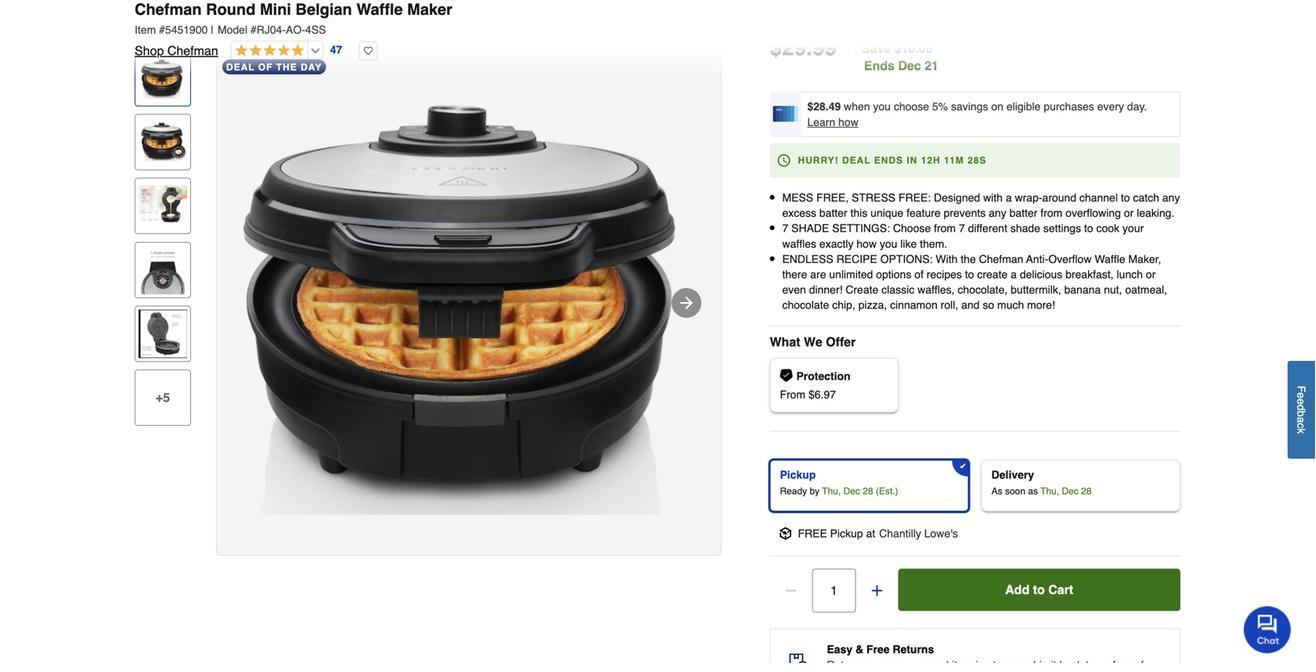 Task type: vqa. For each thing, say whether or not it's contained in the screenshot.
the leftmost 7
yes



Task type: locate. For each thing, give the bounding box(es) containing it.
1 vertical spatial or
[[1147, 268, 1156, 281]]

1 vertical spatial from
[[934, 222, 956, 235]]

choose
[[894, 100, 930, 113]]

how inside mess free, stress free: designed with a wrap-around channel to catch any excess batter this unique feature prevents any batter from overflowing or leaking. 7 shade settings: choose from 7 different shade settings to cook your waffles exactly how you like them. endless recipe options: with the chefman anti-overflow waffle maker, there are unlimited options of recipes to create a delicious breakfast, lunch or even dinner! create classic waffles, chocolate, buttermilk, banana nut, oatmeal, chocolate chip, pizza, cinnamon roll, and so much more!
[[857, 238, 877, 250]]

1 horizontal spatial thu,
[[1041, 486, 1060, 497]]

12
[[922, 155, 934, 166]]

1 vertical spatial pickup
[[831, 527, 864, 540]]

chefman round mini belgian waffle maker item # 5451900 | model # rj04-ao-4ss
[[135, 0, 453, 36]]

oatmeal,
[[1126, 284, 1168, 296]]

even
[[783, 284, 806, 296]]

+5 button
[[135, 370, 191, 426]]

a up k
[[1296, 417, 1308, 423]]

chefman
[[135, 0, 202, 18], [167, 43, 218, 58], [979, 253, 1024, 265]]

1 thu, from the left
[[823, 486, 841, 497]]

| right 99 on the top
[[847, 34, 853, 61]]

0 vertical spatial a
[[1006, 191, 1012, 204]]

28 left (est.)
[[863, 486, 874, 497]]

or
[[1125, 207, 1134, 219], [1147, 268, 1156, 281]]

protection
[[797, 370, 851, 382]]

savings
[[952, 100, 989, 113]]

you right when
[[874, 100, 891, 113]]

| left model in the top left of the page
[[211, 23, 214, 36]]

s
[[980, 155, 987, 166]]

0 horizontal spatial any
[[989, 207, 1007, 219]]

hurry!
[[798, 155, 839, 166]]

leaking.
[[1137, 207, 1175, 219]]

7 down 'excess'
[[783, 222, 789, 235]]

chefman inside mess free, stress free: designed with a wrap-around channel to catch any excess batter this unique feature prevents any batter from overflowing or leaking. 7 shade settings: choose from 7 different shade settings to cook your waffles exactly how you like them. endless recipe options: with the chefman anti-overflow waffle maker, there are unlimited options of recipes to create a delicious breakfast, lunch or even dinner! create classic waffles, chocolate, buttermilk, banana nut, oatmeal, chocolate chip, pizza, cinnamon roll, and so much more!
[[979, 253, 1024, 265]]

options:
[[881, 253, 933, 265]]

classic
[[882, 284, 915, 296]]

f
[[1296, 386, 1308, 393]]

different
[[969, 222, 1008, 235]]

7 down prevents
[[959, 222, 965, 235]]

chefman up the create
[[979, 253, 1024, 265]]

cart
[[1049, 583, 1074, 597]]

shop chefman
[[135, 43, 218, 58]]

waffle up "heart outline" icon
[[357, 0, 403, 18]]

.
[[807, 35, 813, 60]]

cook
[[1097, 222, 1120, 235]]

wrap-
[[1015, 191, 1043, 204]]

from down around
[[1041, 207, 1063, 219]]

0 horizontal spatial from
[[934, 222, 956, 235]]

option group containing pickup
[[764, 454, 1187, 518]]

| inside chefman round mini belgian waffle maker item # 5451900 | model # rj04-ao-4ss
[[211, 23, 214, 36]]

day.
[[1128, 100, 1148, 113]]

0 vertical spatial pickup
[[780, 469, 816, 481]]

dec left (est.)
[[844, 486, 861, 497]]

a
[[1006, 191, 1012, 204], [1011, 268, 1017, 281], [1296, 417, 1308, 423]]

e
[[1296, 393, 1308, 399], [1296, 399, 1308, 405]]

a right the create
[[1011, 268, 1017, 281]]

nut,
[[1104, 284, 1123, 296]]

how down "settings:"
[[857, 238, 877, 250]]

or up the your
[[1125, 207, 1134, 219]]

a right the with
[[1006, 191, 1012, 204]]

2 vertical spatial a
[[1296, 417, 1308, 423]]

28 right "as"
[[1082, 486, 1092, 497]]

1 horizontal spatial #
[[251, 23, 257, 36]]

0 vertical spatial or
[[1125, 207, 1134, 219]]

0 horizontal spatial 28
[[863, 486, 874, 497]]

2 7 from the left
[[959, 222, 965, 235]]

how down when
[[839, 116, 859, 128]]

deal of the day
[[226, 62, 322, 73]]

1 vertical spatial how
[[857, 238, 877, 250]]

0 horizontal spatial or
[[1125, 207, 1134, 219]]

lunch
[[1117, 268, 1144, 281]]

29
[[782, 35, 807, 60]]

settings:
[[833, 222, 891, 235]]

28 right m
[[968, 155, 980, 166]]

2 horizontal spatial dec
[[1062, 486, 1079, 497]]

endless
[[783, 253, 834, 265]]

dec inside delivery as soon as thu, dec 28
[[1062, 486, 1079, 497]]

&
[[856, 643, 864, 656]]

dec down '$10.00'
[[899, 58, 922, 73]]

eligible
[[1007, 100, 1041, 113]]

any down the with
[[989, 207, 1007, 219]]

to down overflowing
[[1085, 222, 1094, 235]]

0 horizontal spatial pickup
[[780, 469, 816, 481]]

what we offer
[[770, 335, 856, 349]]

0 horizontal spatial dec
[[844, 486, 861, 497]]

free
[[867, 643, 890, 656]]

$28.49
[[808, 100, 841, 113]]

2 thu, from the left
[[1041, 486, 1060, 497]]

waffle up 'lunch'
[[1095, 253, 1126, 265]]

heart outline image
[[359, 42, 378, 60]]

buttermilk,
[[1011, 284, 1062, 296]]

to right add
[[1034, 583, 1045, 597]]

28 inside pickup ready by thu, dec 28 (est.)
[[863, 486, 874, 497]]

2 horizontal spatial 28
[[1082, 486, 1092, 497]]

0 vertical spatial from
[[1041, 207, 1063, 219]]

batter down free,
[[820, 207, 848, 219]]

lowe's
[[925, 527, 959, 540]]

anti-
[[1027, 253, 1049, 265]]

28 inside delivery as soon as thu, dec 28
[[1082, 486, 1092, 497]]

how inside $28.49 when you choose 5% savings on eligible purchases every day. learn how
[[839, 116, 859, 128]]

thu, right the by
[[823, 486, 841, 497]]

in
[[907, 155, 918, 166]]

unique
[[871, 207, 904, 219]]

chefman inside chefman round mini belgian waffle maker item # 5451900 | model # rj04-ao-4ss
[[135, 0, 202, 18]]

0 vertical spatial how
[[839, 116, 859, 128]]

0 horizontal spatial waffle
[[357, 0, 403, 18]]

0 horizontal spatial |
[[211, 23, 214, 36]]

item number 5 4 5 1 9 0 0 and model number r j 0 4 - a o - 4 s s element
[[135, 22, 1181, 38]]

pickup up ready
[[780, 469, 816, 481]]

roll,
[[941, 299, 959, 311]]

there
[[783, 268, 808, 281]]

dec right "as"
[[1062, 486, 1079, 497]]

# right item on the top left of the page
[[159, 23, 165, 36]]

1 vertical spatial you
[[880, 238, 898, 250]]

you
[[874, 100, 891, 113], [880, 238, 898, 250]]

1 horizontal spatial dec
[[899, 58, 922, 73]]

to inside button
[[1034, 583, 1045, 597]]

ends
[[864, 58, 895, 73]]

at
[[867, 527, 876, 540]]

0 horizontal spatial thu,
[[823, 486, 841, 497]]

1 horizontal spatial batter
[[1010, 207, 1038, 219]]

or up 'oatmeal,'
[[1147, 268, 1156, 281]]

0 vertical spatial you
[[874, 100, 891, 113]]

every
[[1098, 100, 1125, 113]]

thu, right "as"
[[1041, 486, 1060, 497]]

you left like
[[880, 238, 898, 250]]

recipes
[[927, 268, 962, 281]]

1 vertical spatial waffle
[[1095, 253, 1126, 265]]

1 horizontal spatial waffle
[[1095, 253, 1126, 265]]

e up b at right
[[1296, 399, 1308, 405]]

0 horizontal spatial #
[[159, 23, 165, 36]]

pickup image
[[780, 527, 792, 540]]

0 vertical spatial chefman
[[135, 0, 202, 18]]

waffles
[[783, 238, 817, 250]]

from up them.
[[934, 222, 956, 235]]

2 vertical spatial chefman
[[979, 253, 1024, 265]]

pickup left "at"
[[831, 527, 864, 540]]

batter up shade
[[1010, 207, 1038, 219]]

1 horizontal spatial 7
[[959, 222, 965, 235]]

delicious
[[1020, 268, 1063, 281]]

0 vertical spatial any
[[1163, 191, 1181, 204]]

11
[[945, 155, 956, 166]]

add to cart button
[[899, 569, 1181, 611]]

chantilly
[[880, 527, 922, 540]]

# right model in the top left of the page
[[251, 23, 257, 36]]

option group
[[764, 454, 1187, 518]]

of
[[258, 62, 273, 73]]

$28.49 when you choose 5% savings on eligible purchases every day. learn how
[[808, 100, 1148, 128]]

breakfast,
[[1066, 268, 1114, 281]]

hurry! deal ends in 12 h 11 m 28 s
[[798, 155, 987, 166]]

0 horizontal spatial batter
[[820, 207, 848, 219]]

ready
[[780, 486, 808, 497]]

channel
[[1080, 191, 1118, 204]]

stress
[[852, 191, 896, 204]]

the
[[276, 62, 297, 73]]

28
[[968, 155, 980, 166], [863, 486, 874, 497], [1082, 486, 1092, 497]]

1 horizontal spatial or
[[1147, 268, 1156, 281]]

e up d
[[1296, 393, 1308, 399]]

0 horizontal spatial 7
[[783, 222, 789, 235]]

1 e from the top
[[1296, 393, 1308, 399]]

to
[[1122, 191, 1131, 204], [1085, 222, 1094, 235], [966, 268, 975, 281], [1034, 583, 1045, 597]]

belgian
[[296, 0, 352, 18]]

chefman down 5451900
[[167, 43, 218, 58]]

choose
[[894, 222, 931, 235]]

soon
[[1006, 486, 1026, 497]]

1 horizontal spatial |
[[847, 34, 853, 61]]

chefman up 5451900
[[135, 0, 202, 18]]

99
[[813, 35, 837, 60]]

batter
[[820, 207, 848, 219], [1010, 207, 1038, 219]]

1 horizontal spatial pickup
[[831, 527, 864, 540]]

0 vertical spatial waffle
[[357, 0, 403, 18]]

pizza,
[[859, 299, 888, 311]]

exactly
[[820, 238, 854, 250]]

any up leaking.
[[1163, 191, 1181, 204]]

from
[[1041, 207, 1063, 219], [934, 222, 956, 235]]



Task type: describe. For each thing, give the bounding box(es) containing it.
what
[[770, 335, 801, 349]]

recipe
[[837, 253, 878, 265]]

chat invite button image
[[1245, 606, 1292, 654]]

pickup inside pickup ready by thu, dec 28 (est.)
[[780, 469, 816, 481]]

designed
[[934, 191, 981, 204]]

chefman  #rj04-ao-4ss - thumbnail image
[[139, 54, 187, 103]]

d
[[1296, 405, 1308, 411]]

catch
[[1134, 191, 1160, 204]]

deal
[[226, 62, 255, 73]]

rj04-
[[257, 23, 286, 36]]

chocolate
[[783, 299, 830, 311]]

maker
[[407, 0, 453, 18]]

purchases
[[1044, 100, 1095, 113]]

minus image
[[783, 583, 799, 599]]

on
[[992, 100, 1004, 113]]

chip,
[[833, 299, 856, 311]]

chefman  #rj04-ao-4ss - thumbnail3 image
[[139, 182, 187, 230]]

chefman  #rj04-ao-4ss image
[[217, 51, 721, 555]]

so
[[983, 299, 995, 311]]

add
[[1006, 583, 1030, 597]]

$ 29 . 99
[[770, 35, 837, 60]]

cinnamon
[[891, 299, 938, 311]]

ends
[[875, 155, 904, 166]]

much
[[998, 299, 1025, 311]]

to down the
[[966, 268, 975, 281]]

round
[[206, 0, 256, 18]]

waffles,
[[918, 284, 955, 296]]

excess
[[783, 207, 817, 219]]

arrow right image
[[677, 294, 696, 313]]

b
[[1296, 411, 1308, 417]]

save $10.00 ends dec 21
[[862, 41, 939, 73]]

deal
[[843, 155, 871, 166]]

thu, inside pickup ready by thu, dec 28 (est.)
[[823, 486, 841, 497]]

1 7 from the left
[[783, 222, 789, 235]]

$
[[770, 35, 782, 60]]

banana
[[1065, 284, 1101, 296]]

1 batter from the left
[[820, 207, 848, 219]]

1 vertical spatial chefman
[[167, 43, 218, 58]]

f e e d b a c k
[[1296, 386, 1308, 434]]

model
[[218, 23, 248, 36]]

4.8 stars image
[[232, 44, 304, 58]]

m
[[956, 155, 965, 166]]

1 vertical spatial any
[[989, 207, 1007, 219]]

you inside mess free, stress free: designed with a wrap-around channel to catch any excess batter this unique feature prevents any batter from overflowing or leaking. 7 shade settings: choose from 7 different shade settings to cook your waffles exactly how you like them. endless recipe options: with the chefman anti-overflow waffle maker, there are unlimited options of recipes to create a delicious breakfast, lunch or even dinner! create classic waffles, chocolate, buttermilk, banana nut, oatmeal, chocolate chip, pizza, cinnamon roll, and so much more!
[[880, 238, 898, 250]]

as
[[1029, 486, 1039, 497]]

item
[[135, 23, 156, 36]]

when
[[844, 100, 871, 113]]

pickup ready by thu, dec 28 (est.)
[[780, 469, 899, 497]]

1 vertical spatial a
[[1011, 268, 1017, 281]]

as
[[992, 486, 1003, 497]]

h
[[934, 155, 941, 166]]

create
[[846, 284, 879, 296]]

delivery
[[992, 469, 1035, 481]]

dinner!
[[810, 284, 843, 296]]

1 # from the left
[[159, 23, 165, 36]]

chefman  #rj04-ao-4ss - thumbnail2 image
[[139, 118, 187, 167]]

dec inside pickup ready by thu, dec 28 (est.)
[[844, 486, 861, 497]]

5451900
[[165, 23, 208, 36]]

1 horizontal spatial any
[[1163, 191, 1181, 204]]

+5
[[156, 390, 170, 405]]

with
[[984, 191, 1003, 204]]

to left catch
[[1122, 191, 1131, 204]]

maker,
[[1129, 253, 1162, 265]]

from
[[780, 388, 806, 401]]

1 horizontal spatial 28
[[968, 155, 980, 166]]

protection plan filled image
[[780, 369, 793, 382]]

by
[[810, 486, 820, 497]]

chefman  #rj04-ao-4ss - thumbnail4 image
[[139, 246, 187, 294]]

this
[[851, 207, 868, 219]]

2 # from the left
[[251, 23, 257, 36]]

Stepper number input field with increment and decrement buttons number field
[[812, 569, 856, 613]]

(est.)
[[876, 486, 899, 497]]

chefman  #rj04-ao-4ss - thumbnail5 image
[[139, 310, 187, 358]]

returns
[[893, 643, 935, 656]]

day
[[301, 62, 322, 73]]

easy
[[827, 643, 853, 656]]

add to cart
[[1006, 583, 1074, 597]]

overflowing
[[1066, 207, 1122, 219]]

4ss
[[305, 23, 326, 36]]

delivery as soon as thu, dec 28
[[992, 469, 1092, 497]]

save
[[862, 41, 891, 56]]

easy & free returns
[[827, 643, 935, 656]]

waffle inside chefman round mini belgian waffle maker item # 5451900 | model # rj04-ao-4ss
[[357, 0, 403, 18]]

2 batter from the left
[[1010, 207, 1038, 219]]

we
[[804, 335, 823, 349]]

plus image
[[870, 583, 885, 599]]

overflow
[[1049, 253, 1092, 265]]

thu, inside delivery as soon as thu, dec 28
[[1041, 486, 1060, 497]]

around
[[1043, 191, 1077, 204]]

free:
[[899, 191, 931, 204]]

mess free, stress free: designed with a wrap-around channel to catch any excess batter this unique feature prevents any batter from overflowing or leaking. 7 shade settings: choose from 7 different shade settings to cook your waffles exactly how you like them. endless recipe options: with the chefman anti-overflow waffle maker, there are unlimited options of recipes to create a delicious breakfast, lunch or even dinner! create classic waffles, chocolate, buttermilk, banana nut, oatmeal, chocolate chip, pizza, cinnamon roll, and so much more!
[[783, 191, 1181, 311]]

47
[[330, 44, 343, 56]]

f e e d b a c k button
[[1288, 361, 1316, 459]]

of
[[915, 268, 924, 281]]

2 e from the top
[[1296, 399, 1308, 405]]

waffle inside mess free, stress free: designed with a wrap-around channel to catch any excess batter this unique feature prevents any batter from overflowing or leaking. 7 shade settings: choose from 7 different shade settings to cook your waffles exactly how you like them. endless recipe options: with the chefman anti-overflow waffle maker, there are unlimited options of recipes to create a delicious breakfast, lunch or even dinner! create classic waffles, chocolate, buttermilk, banana nut, oatmeal, chocolate chip, pizza, cinnamon roll, and so much more!
[[1095, 253, 1126, 265]]

1 horizontal spatial from
[[1041, 207, 1063, 219]]

a inside button
[[1296, 417, 1308, 423]]

create
[[978, 268, 1008, 281]]

you inside $28.49 when you choose 5% savings on eligible purchases every day. learn how
[[874, 100, 891, 113]]

mess
[[783, 191, 814, 204]]

ao-
[[286, 23, 305, 36]]

21
[[925, 58, 939, 73]]

settings
[[1044, 222, 1082, 235]]

unlimited
[[830, 268, 874, 281]]

dec inside save $10.00 ends dec 21
[[899, 58, 922, 73]]

5%
[[933, 100, 949, 113]]

history image
[[778, 154, 791, 167]]

the
[[961, 253, 976, 265]]

your
[[1123, 222, 1144, 235]]



